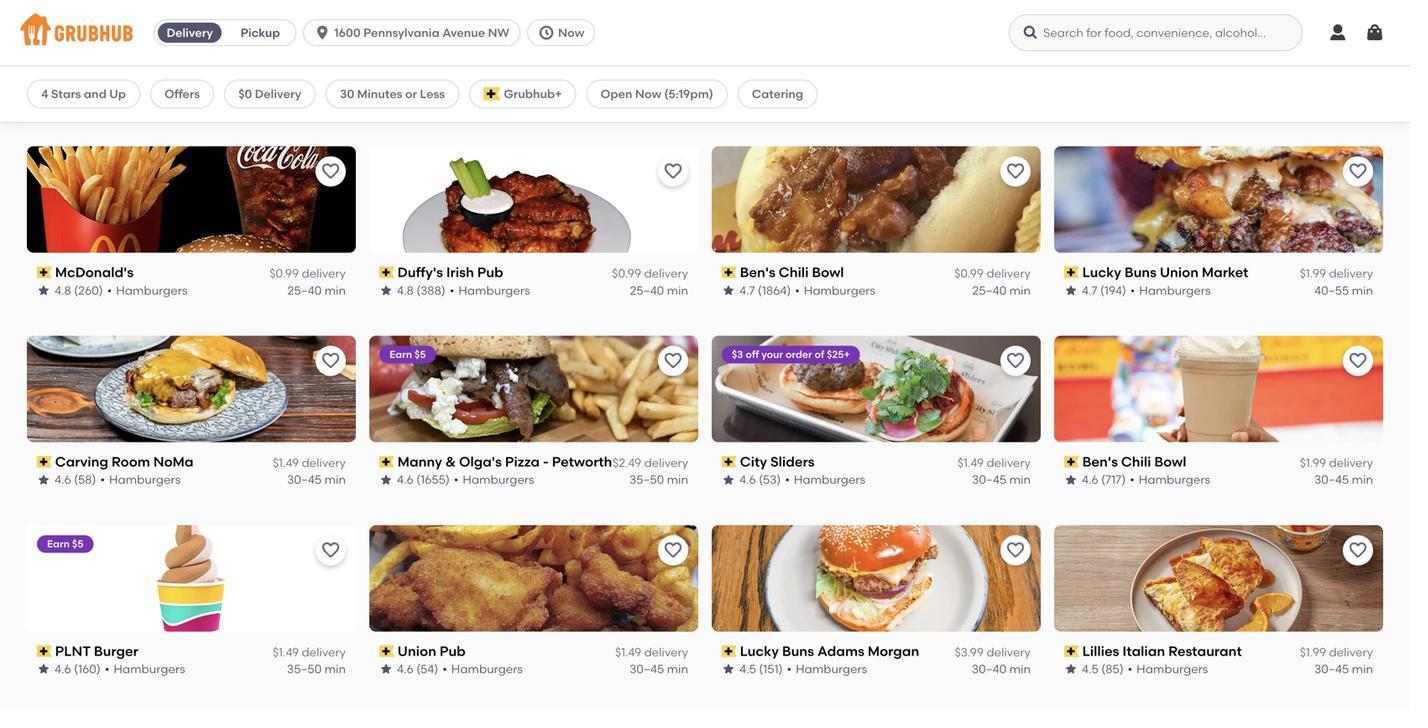Task type: describe. For each thing, give the bounding box(es) containing it.
1 horizontal spatial delivery
[[255, 87, 301, 101]]

lillies italian restaurant logo image
[[1054, 526, 1383, 632]]

subscription pass image for duffy's irish pub
[[379, 267, 394, 279]]

petworth
[[552, 454, 612, 471]]

4.7 (194)
[[1082, 284, 1126, 298]]

$5 for plnt
[[72, 538, 83, 551]]

Search for food, convenience, alcohol... search field
[[1009, 14, 1303, 51]]

new york grill link
[[722, 74, 1031, 93]]

manny
[[398, 454, 442, 471]]

save this restaurant image for ben's chili bowl
[[1006, 162, 1026, 182]]

york
[[773, 75, 802, 91]]

$25+
[[827, 349, 850, 361]]

hamburgers for 4.7 (1864)
[[804, 284, 875, 298]]

$1.99 for ben's chili bowl
[[1300, 456, 1326, 470]]

• hamburgers for 4.8 (172)
[[788, 94, 868, 108]]

& for roll
[[88, 75, 98, 91]]

carving room noma
[[55, 454, 194, 471]]

min for 4.9 (8198)
[[325, 94, 346, 108]]

min for 4.6 (717)
[[1352, 473, 1373, 487]]

30–45 for restaurant
[[1315, 663, 1349, 677]]

$2.99
[[613, 77, 641, 91]]

star icon image for 4.6 (1655)
[[379, 474, 393, 487]]

• for (260)
[[107, 284, 112, 298]]

city sliders
[[740, 454, 815, 471]]

1600
[[334, 26, 361, 40]]

stars
[[51, 87, 81, 101]]

$0
[[238, 87, 252, 101]]

$1.99 for lillies italian restaurant
[[1300, 646, 1326, 660]]

1 25–40 min from the left
[[287, 284, 346, 298]]

$2.49 delivery
[[613, 456, 688, 470]]

25–40 for ben's
[[972, 284, 1007, 298]]

min for 4.8 (388)
[[667, 284, 688, 298]]

lucky buns union market logo image
[[1054, 147, 1383, 253]]

wok & roll (chinatown)
[[55, 75, 212, 91]]

italian
[[1123, 644, 1165, 660]]

1 horizontal spatial pub
[[477, 265, 503, 281]]

new york grill
[[740, 75, 832, 91]]

1 $0.99 delivery from the left
[[270, 266, 346, 281]]

delivery for (58)
[[302, 456, 346, 470]]

noma
[[153, 454, 194, 471]]

save this restaurant button for 4.8 (388)
[[658, 157, 688, 187]]

of
[[815, 349, 825, 361]]

$0.49
[[270, 77, 299, 91]]

save this restaurant image for mcdonald's
[[321, 162, 341, 182]]

svg image inside now button
[[538, 24, 555, 41]]

(85)
[[1102, 663, 1124, 677]]

olga's
[[459, 454, 502, 471]]

20–35 min
[[287, 94, 346, 108]]

$1.49 for carving room noma
[[273, 456, 299, 470]]

$3
[[732, 349, 743, 361]]

4.5 for lillies italian restaurant
[[1082, 663, 1099, 677]]

$0.99 for duffy's
[[612, 266, 641, 281]]

35–50 min for joint
[[630, 94, 688, 108]]

grubhub plus flag logo image
[[484, 87, 501, 101]]

now inside button
[[558, 26, 584, 40]]

2 horizontal spatial svg image
[[1365, 23, 1385, 43]]

4.6 for ben's chili bowl
[[1082, 473, 1099, 487]]

4.6 (58)
[[55, 473, 96, 487]]

(151)
[[759, 663, 783, 677]]

delivery for (54)
[[644, 646, 688, 660]]

$1.49 delivery for plnt burger
[[273, 646, 346, 660]]

star icon image for 4.7 (194)
[[1064, 284, 1078, 297]]

earn $5 for plnt
[[47, 538, 83, 551]]

2 horizontal spatial 4.8
[[740, 94, 756, 108]]

• for (172)
[[788, 94, 793, 108]]

40–55
[[1315, 284, 1349, 298]]

min for 4.8 (260)
[[325, 284, 346, 298]]

(58)
[[74, 473, 96, 487]]

off
[[746, 349, 759, 361]]

0 vertical spatial union
[[1160, 265, 1199, 281]]

• hamburgers for 4.6 (717)
[[1130, 473, 1210, 487]]

$1.49 delivery for carving room noma
[[273, 456, 346, 470]]

• for (151)
[[787, 663, 792, 677]]

lucky buns union market
[[1083, 265, 1249, 281]]

(388)
[[417, 284, 445, 298]]

mcdonald's logo image
[[27, 147, 356, 253]]

hamburgers for 4.6 (58)
[[109, 473, 181, 487]]

$3 off your order of $25+
[[732, 349, 850, 361]]

up
[[109, 87, 126, 101]]

wok
[[55, 75, 84, 91]]

new
[[740, 75, 770, 91]]

delivery for (1655)
[[644, 456, 688, 470]]

grill
[[805, 75, 832, 91]]

(194)
[[1100, 284, 1126, 298]]

4.6 for city sliders
[[740, 473, 756, 487]]

4.5 (151)
[[740, 663, 783, 677]]

1 horizontal spatial svg image
[[1022, 24, 1039, 41]]

30
[[340, 87, 354, 101]]

avenue
[[442, 26, 485, 40]]

4.6 for union pub
[[397, 663, 414, 677]]

• for (85)
[[1128, 663, 1132, 677]]

• hamburgers for 4.6 (160)
[[105, 663, 185, 677]]

25–40 min for duffy's
[[630, 284, 688, 298]]

4.5 for lucky buns adams morgan
[[740, 663, 756, 677]]

subscription pass image for new york grill
[[722, 77, 737, 89]]

star icon image for 4.8 (388)
[[379, 284, 393, 297]]

save this restaurant image for lillies italian restaurant
[[1348, 541, 1368, 561]]

4.5 (85)
[[1082, 663, 1124, 677]]

carving
[[55, 454, 108, 471]]

hamburgers for 4.6 (717)
[[1139, 473, 1210, 487]]

4.6 (54)
[[397, 663, 438, 677]]

svg image inside 1600 pennsylvania avenue nw button
[[314, 24, 331, 41]]

40–55 min
[[1315, 284, 1373, 298]]

restaurant
[[1168, 644, 1242, 660]]

(54)
[[416, 663, 438, 677]]

your
[[762, 349, 783, 361]]

hamburgers for 4.5 (151)
[[796, 663, 867, 677]]

nw
[[488, 26, 509, 40]]

4.6 for plnt burger
[[55, 663, 71, 677]]

city
[[740, 454, 767, 471]]

30–40 min
[[972, 663, 1031, 677]]

4.9 (64)
[[397, 94, 438, 108]]

• hamburgers for 4.5 (151)
[[787, 663, 867, 677]]

hamburgers for 4.6 (1655)
[[463, 473, 534, 487]]

ben's chili bowl for (717)
[[1083, 454, 1186, 471]]

save this restaurant image for union pub
[[663, 541, 683, 561]]

lillies italian restaurant
[[1083, 644, 1242, 660]]

• hamburgers for 4.8 (388)
[[450, 284, 530, 298]]

1 vertical spatial now
[[635, 87, 661, 101]]

star icon image for 4.6 (54)
[[379, 663, 393, 677]]

min for 4.5 (151)
[[1009, 663, 1031, 677]]

main navigation navigation
[[0, 0, 1410, 66]]

save this restaurant button for 4.7 (1864)
[[1001, 157, 1031, 187]]

2 vertical spatial 35–50 min
[[287, 663, 346, 677]]

save this restaurant button for 4.6 (717)
[[1343, 346, 1373, 377]]

(1655)
[[416, 473, 450, 487]]

4.8 (260)
[[55, 284, 103, 298]]

save this restaurant image for duffy's irish pub
[[663, 162, 683, 182]]

2 vertical spatial 35–50
[[287, 663, 322, 677]]

union pub
[[398, 644, 466, 660]]

open
[[601, 87, 632, 101]]

pizza
[[505, 454, 540, 471]]

bgr
[[398, 75, 427, 91]]

$1.99 delivery for lucky buns union market
[[1300, 266, 1373, 281]]

lucky buns adams morgan logo image
[[712, 526, 1041, 632]]

subscription pass image for union pub
[[379, 646, 394, 658]]

save this restaurant button for 4.5 (85)
[[1343, 536, 1373, 566]]

$2.49
[[613, 456, 641, 470]]

min for 4.7 (1864)
[[1009, 284, 1031, 298]]

min for 4.7 (194)
[[1352, 284, 1373, 298]]

subscription pass image for lucky buns adams morgan
[[722, 646, 737, 658]]

duffy's
[[398, 265, 443, 281]]

$0.99 delivery for duffy's
[[612, 266, 688, 281]]

and
[[84, 87, 106, 101]]

star icon image for 4.6 (717)
[[1064, 474, 1078, 487]]

1 25–40 from the left
[[287, 284, 322, 298]]

30–45 for noma
[[287, 473, 322, 487]]

duffy's irish pub
[[398, 265, 503, 281]]

4.8 for mcdonald's
[[55, 284, 71, 298]]

• for (1655)
[[454, 473, 459, 487]]

-
[[543, 454, 549, 471]]

duffy's irish pub logo image
[[369, 147, 698, 253]]

min for 4.6 (53)
[[1009, 473, 1031, 487]]

ben's for (1864)
[[740, 265, 776, 281]]

20–35
[[287, 94, 322, 108]]

4.6 (53)
[[740, 473, 781, 487]]

city sliders logo image
[[712, 336, 1041, 443]]

pickup button
[[225, 19, 296, 46]]

subscription pass image for lucky buns union market
[[1064, 267, 1079, 279]]

(717)
[[1101, 473, 1126, 487]]

open now (5:19pm)
[[601, 87, 713, 101]]

min for 4.6 (1655)
[[667, 473, 688, 487]]

30 minutes or less
[[340, 87, 445, 101]]

$5 for manny
[[415, 349, 426, 361]]

• for (54)
[[442, 663, 447, 677]]

• for (8198)
[[111, 94, 115, 108]]

delivery for (1864)
[[987, 266, 1031, 281]]

• hamburgers for 4.8 (260)
[[107, 284, 188, 298]]

catering
[[752, 87, 803, 101]]

(53)
[[759, 473, 781, 487]]

star icon image for 4.7 (1864)
[[722, 284, 735, 297]]



Task type: locate. For each thing, give the bounding box(es) containing it.
min
[[325, 94, 346, 108], [667, 94, 688, 108], [325, 284, 346, 298], [667, 284, 688, 298], [1009, 284, 1031, 298], [1352, 284, 1373, 298], [325, 473, 346, 487], [667, 473, 688, 487], [1009, 473, 1031, 487], [1352, 473, 1373, 487], [325, 663, 346, 677], [667, 663, 688, 677], [1009, 663, 1031, 677], [1352, 663, 1373, 677]]

• hamburgers for 4.9 (8198)
[[111, 94, 191, 108]]

save this restaurant button
[[316, 157, 346, 187], [658, 157, 688, 187], [1001, 157, 1031, 187], [1343, 157, 1373, 187], [316, 346, 346, 377], [658, 346, 688, 377], [1001, 346, 1031, 377], [1343, 346, 1373, 377], [316, 536, 346, 566], [658, 536, 688, 566], [1001, 536, 1031, 566], [1343, 536, 1373, 566]]

1 horizontal spatial $5
[[415, 349, 426, 361]]

(160)
[[74, 663, 101, 677]]

burger right the at the top of the page
[[458, 75, 502, 91]]

$5 down 4.6 (58)
[[72, 538, 83, 551]]

4.5
[[740, 663, 756, 677], [1082, 663, 1099, 677]]

ben's chili bowl
[[740, 265, 844, 281], [1083, 454, 1186, 471]]

0 horizontal spatial pub
[[440, 644, 466, 660]]

1 horizontal spatial ben's chili bowl logo image
[[1054, 336, 1383, 443]]

plnt burger
[[55, 644, 138, 660]]

0 horizontal spatial chili
[[779, 265, 809, 281]]

1 vertical spatial delivery
[[255, 87, 301, 101]]

star icon image left 4.7 (194)
[[1064, 284, 1078, 297]]

bowl for (717)
[[1154, 454, 1186, 471]]

• hamburgers right (717)
[[1130, 473, 1210, 487]]

0 vertical spatial now
[[558, 26, 584, 40]]

lillies
[[1083, 644, 1119, 660]]

0 vertical spatial pub
[[477, 265, 503, 281]]

delivery for (151)
[[987, 646, 1031, 660]]

the
[[430, 75, 454, 91]]

1 vertical spatial &
[[445, 454, 456, 471]]

$3.99
[[955, 646, 984, 660]]

0 horizontal spatial ben's chili bowl logo image
[[712, 147, 1041, 253]]

star icon image left 4.8 (172)
[[722, 94, 735, 108]]

plnt
[[55, 644, 91, 660]]

save this restaurant image for carving room noma
[[321, 351, 341, 371]]

• hamburgers down union pub
[[442, 663, 523, 677]]

min for 4.6 (54)
[[667, 663, 688, 677]]

buns
[[1125, 265, 1157, 281], [782, 644, 814, 660]]

25–40 min for ben's
[[972, 284, 1031, 298]]

0 horizontal spatial $0.99 delivery
[[270, 266, 346, 281]]

0 horizontal spatial 4.8
[[55, 284, 71, 298]]

4
[[41, 87, 48, 101]]

4.9 for wok & roll (chinatown)
[[55, 94, 71, 108]]

2 4.9 from the left
[[397, 94, 413, 108]]

1 vertical spatial earn $5
[[47, 538, 83, 551]]

• right (160)
[[105, 663, 109, 677]]

now button
[[527, 19, 602, 46]]

hamburgers down grill
[[797, 94, 868, 108]]

0 vertical spatial $1.99 delivery
[[1300, 266, 1373, 281]]

delivery for (194)
[[1329, 266, 1373, 281]]

2 horizontal spatial $0.99 delivery
[[955, 266, 1031, 281]]

30–45 min for noma
[[287, 473, 346, 487]]

0 vertical spatial delivery
[[167, 26, 213, 40]]

lucky up 4.5 (151) on the right bottom
[[740, 644, 779, 660]]

(chinatown)
[[129, 75, 212, 91]]

ben's chili bowl for (1864)
[[740, 265, 844, 281]]

2 horizontal spatial 25–40
[[972, 284, 1007, 298]]

4.6 down manny
[[397, 473, 414, 487]]

• hamburgers for 4.6 (1655)
[[454, 473, 534, 487]]

1 vertical spatial buns
[[782, 644, 814, 660]]

0 vertical spatial earn $5
[[389, 349, 426, 361]]

• down roll
[[111, 94, 115, 108]]

2 vertical spatial $1.99 delivery
[[1300, 646, 1373, 660]]

$0.99
[[270, 266, 299, 281], [612, 266, 641, 281], [955, 266, 984, 281]]

0 vertical spatial burger
[[458, 75, 502, 91]]

hamburgers down room
[[109, 473, 181, 487]]

• right (151)
[[787, 663, 792, 677]]

4.6 (1655)
[[397, 473, 450, 487]]

• hamburgers down manny & olga's pizza - petworth
[[454, 473, 534, 487]]

2 4.7 from the left
[[1082, 284, 1098, 298]]

0 horizontal spatial 25–40 min
[[287, 284, 346, 298]]

hamburgers for 4.8 (260)
[[116, 284, 188, 298]]

svg image
[[1328, 23, 1348, 43], [538, 24, 555, 41]]

delivery inside button
[[167, 26, 213, 40]]

• hamburgers for 4.9 (64)
[[442, 94, 522, 108]]

3 25–40 from the left
[[972, 284, 1007, 298]]

4.8 left (260)
[[55, 284, 71, 298]]

chili for 4.7 (1864)
[[779, 265, 809, 281]]

buns for union
[[1125, 265, 1157, 281]]

hamburgers down manny & olga's pizza - petworth
[[463, 473, 534, 487]]

• hamburgers right (1864)
[[795, 284, 875, 298]]

1 vertical spatial burger
[[94, 644, 138, 660]]

35–50
[[630, 94, 664, 108], [630, 473, 664, 487], [287, 663, 322, 677]]

chili up (717)
[[1121, 454, 1151, 471]]

1 $1.99 delivery from the top
[[1300, 266, 1373, 281]]

4.9 down bgr
[[397, 94, 413, 108]]

4.6
[[55, 473, 71, 487], [397, 473, 414, 487], [740, 473, 756, 487], [1082, 473, 1099, 487], [55, 663, 71, 677], [397, 663, 414, 677]]

burger up (160)
[[94, 644, 138, 660]]

1 vertical spatial chili
[[1121, 454, 1151, 471]]

4.6 left (717)
[[1082, 473, 1099, 487]]

earn
[[389, 349, 412, 361], [47, 538, 70, 551]]

0 horizontal spatial 4.9
[[55, 94, 71, 108]]

1 horizontal spatial 25–40
[[630, 284, 664, 298]]

subscription pass image
[[722, 77, 737, 89], [37, 267, 52, 279], [379, 267, 394, 279], [722, 457, 737, 468], [1064, 457, 1079, 468], [722, 646, 737, 658]]

• hamburgers for 4.6 (53)
[[785, 473, 865, 487]]

1 vertical spatial lucky
[[740, 644, 779, 660]]

star icon image for 4.5 (85)
[[1064, 663, 1078, 677]]

hamburgers for 4.8 (388)
[[459, 284, 530, 298]]

1 vertical spatial $5
[[72, 538, 83, 551]]

star icon image left 4.6 (58)
[[37, 474, 50, 487]]

• hamburgers for 4.5 (85)
[[1128, 663, 1208, 677]]

hamburgers up the $25+ in the right of the page
[[804, 284, 875, 298]]

3 $1.99 delivery from the top
[[1300, 646, 1373, 660]]

save this restaurant image
[[321, 162, 341, 182], [1006, 162, 1026, 182], [1348, 162, 1368, 182], [1006, 351, 1026, 371], [321, 541, 341, 561], [663, 541, 683, 561], [1006, 541, 1026, 561]]

1 vertical spatial $1.99
[[1300, 456, 1326, 470]]

• hamburgers down grill
[[788, 94, 868, 108]]

lucky for lucky buns adams morgan
[[740, 644, 779, 660]]

$3.99 delivery
[[955, 646, 1031, 660]]

4.8 (172)
[[740, 94, 784, 108]]

buns up (151)
[[782, 644, 814, 660]]

• hamburgers down irish
[[450, 284, 530, 298]]

star icon image left stars
[[37, 94, 50, 108]]

• for (1864)
[[795, 284, 800, 298]]

• hamburgers down lucky buns union market
[[1130, 284, 1211, 298]]

• hamburgers down lucky buns adams morgan at bottom right
[[787, 663, 867, 677]]

1 vertical spatial 35–50
[[630, 473, 664, 487]]

$1.99 delivery
[[1300, 266, 1373, 281], [1300, 456, 1373, 470], [1300, 646, 1373, 660]]

star icon image for 4.6 (160)
[[37, 663, 50, 677]]

subscription pass image for wok & roll (chinatown)
[[37, 77, 52, 89]]

earn $5 down 4.6 (58)
[[47, 538, 83, 551]]

4.9 for bgr the burger joint
[[397, 94, 413, 108]]

• hamburgers down lillies italian restaurant
[[1128, 663, 1208, 677]]

4 stars and up
[[41, 87, 126, 101]]

0 vertical spatial 35–50 min
[[630, 94, 688, 108]]

delivery for (260)
[[302, 266, 346, 281]]

1 vertical spatial 35–50 min
[[630, 473, 688, 487]]

0 vertical spatial $5
[[415, 349, 426, 361]]

1 vertical spatial earn
[[47, 538, 70, 551]]

• right (260)
[[107, 284, 112, 298]]

ben's chili bowl logo image for $1.99
[[1054, 336, 1383, 443]]

market
[[1202, 265, 1249, 281]]

4.7 left (194)
[[1082, 284, 1098, 298]]

hamburgers for 4.9 (8198)
[[120, 94, 191, 108]]

0 vertical spatial &
[[88, 75, 98, 91]]

star icon image left 4.6 (54)
[[379, 663, 393, 677]]

buns up (194)
[[1125, 265, 1157, 281]]

3 25–40 min from the left
[[972, 284, 1031, 298]]

subscription pass image for ben's chili bowl
[[1064, 457, 1079, 468]]

• for (160)
[[105, 663, 109, 677]]

4.8 down 'new'
[[740, 94, 756, 108]]

star icon image left 4.8 (388)
[[379, 284, 393, 297]]

$2.99 delivery
[[613, 77, 688, 91]]

delivery right $0
[[255, 87, 301, 101]]

star icon image left or
[[379, 94, 393, 108]]

0 horizontal spatial lucky
[[740, 644, 779, 660]]

0 vertical spatial ben's chili bowl
[[740, 265, 844, 281]]

manny & olga's pizza - petworth logo image
[[369, 336, 698, 443]]

0 horizontal spatial svg image
[[538, 24, 555, 41]]

subscription pass image inside new york grill link
[[722, 77, 737, 89]]

0 vertical spatial earn
[[389, 349, 412, 361]]

2 $1.99 delivery from the top
[[1300, 456, 1373, 470]]

0 horizontal spatial 25–40
[[287, 284, 322, 298]]

union left the market
[[1160, 265, 1199, 281]]

0 horizontal spatial union
[[398, 644, 436, 660]]

star icon image left 4.6 (53)
[[722, 474, 735, 487]]

ben's chili bowl up (717)
[[1083, 454, 1186, 471]]

save this restaurant image
[[663, 162, 683, 182], [321, 351, 341, 371], [663, 351, 683, 371], [1348, 351, 1368, 371], [1348, 541, 1368, 561]]

earn down 4.6 (58)
[[47, 538, 70, 551]]

2 $0.99 delivery from the left
[[612, 266, 688, 281]]

• right (64)
[[442, 94, 446, 108]]

bgr the burger joint
[[398, 75, 539, 91]]

star icon image
[[37, 94, 50, 108], [379, 94, 393, 108], [722, 94, 735, 108], [37, 284, 50, 297], [379, 284, 393, 297], [722, 284, 735, 297], [1064, 284, 1078, 297], [37, 474, 50, 487], [379, 474, 393, 487], [722, 474, 735, 487], [1064, 474, 1078, 487], [37, 663, 50, 677], [379, 663, 393, 677], [722, 663, 735, 677], [1064, 663, 1078, 677]]

4.6 (160)
[[55, 663, 101, 677]]

star icon image left '4.8 (260)'
[[37, 284, 50, 297]]

delivery
[[302, 77, 346, 91], [644, 77, 688, 91], [302, 266, 346, 281], [644, 266, 688, 281], [987, 266, 1031, 281], [1329, 266, 1373, 281], [302, 456, 346, 470], [644, 456, 688, 470], [987, 456, 1031, 470], [1329, 456, 1373, 470], [302, 646, 346, 660], [644, 646, 688, 660], [987, 646, 1031, 660], [1329, 646, 1373, 660]]

0 horizontal spatial bowl
[[812, 265, 844, 281]]

4.5 down lillies
[[1082, 663, 1099, 677]]

1 horizontal spatial chili
[[1121, 454, 1151, 471]]

ben's chili bowl up (1864)
[[740, 265, 844, 281]]

& up (1655)
[[445, 454, 456, 471]]

$0.99 for ben's
[[955, 266, 984, 281]]

1 horizontal spatial burger
[[458, 75, 502, 91]]

1 horizontal spatial lucky
[[1083, 265, 1121, 281]]

• for (194)
[[1130, 284, 1135, 298]]

4.6 (717)
[[1082, 473, 1126, 487]]

1 vertical spatial pub
[[440, 644, 466, 660]]

union pub logo image
[[369, 526, 698, 632]]

0 horizontal spatial ben's chili bowl
[[740, 265, 844, 281]]

4.6 left (58)
[[55, 473, 71, 487]]

$0 delivery
[[238, 87, 301, 101]]

• hamburgers down wok & roll (chinatown)
[[111, 94, 191, 108]]

adams
[[817, 644, 865, 660]]

4.9 right 4 at the top of page
[[55, 94, 71, 108]]

• hamburgers for 4.6 (58)
[[100, 473, 181, 487]]

• for (388)
[[450, 284, 454, 298]]

1 horizontal spatial &
[[445, 454, 456, 471]]

4.8 (388)
[[397, 284, 445, 298]]

30–45
[[287, 473, 322, 487], [972, 473, 1007, 487], [1315, 473, 1349, 487], [630, 663, 664, 677], [1315, 663, 1349, 677]]

1 $1.99 from the top
[[1300, 266, 1326, 281]]

manny & olga's pizza - petworth
[[398, 454, 612, 471]]

hamburgers down lillies italian restaurant
[[1137, 663, 1208, 677]]

delivery up (chinatown)
[[167, 26, 213, 40]]

• hamburgers for 4.7 (1864)
[[795, 284, 875, 298]]

1 4.5 from the left
[[740, 663, 756, 677]]

joint
[[505, 75, 539, 91]]

(64)
[[416, 94, 438, 108]]

hamburgers for 4.6 (53)
[[794, 473, 865, 487]]

star icon image left 4.7 (1864)
[[722, 284, 735, 297]]

now up grubhub+ in the top left of the page
[[558, 26, 584, 40]]

2 $1.99 from the top
[[1300, 456, 1326, 470]]

save this restaurant button for 4.6 (54)
[[658, 536, 688, 566]]

less
[[420, 87, 445, 101]]

0 horizontal spatial earn $5
[[47, 538, 83, 551]]

4.6 left the (54)
[[397, 663, 414, 677]]

0 horizontal spatial ben's
[[740, 265, 776, 281]]

$1.49 delivery for city sliders
[[958, 456, 1031, 470]]

star icon image left "4.5 (85)" at right
[[1064, 663, 1078, 677]]

hamburgers for 4.6 (160)
[[114, 663, 185, 677]]

0 horizontal spatial $0.99
[[270, 266, 299, 281]]

room
[[112, 454, 150, 471]]

plnt burger logo image
[[27, 526, 356, 632]]

buns for adams
[[782, 644, 814, 660]]

pickup
[[241, 26, 280, 40]]

0 horizontal spatial $5
[[72, 538, 83, 551]]

star icon image left 4.5 (151) on the right bottom
[[722, 663, 735, 677]]

1 horizontal spatial $0.99
[[612, 266, 641, 281]]

lucky buns adams morgan
[[740, 644, 919, 660]]

(260)
[[74, 284, 103, 298]]

0 horizontal spatial &
[[88, 75, 98, 91]]

0 vertical spatial lucky
[[1083, 265, 1121, 281]]

order
[[786, 349, 812, 361]]

4.8
[[740, 94, 756, 108], [55, 284, 71, 298], [397, 284, 414, 298]]

subscription pass image for lillies italian restaurant
[[1064, 646, 1079, 658]]

0 horizontal spatial now
[[558, 26, 584, 40]]

4.9
[[55, 94, 71, 108], [397, 94, 413, 108]]

1 horizontal spatial $0.99 delivery
[[612, 266, 688, 281]]

2 25–40 from the left
[[630, 284, 664, 298]]

• hamburgers down room
[[100, 473, 181, 487]]

• right (1655)
[[454, 473, 459, 487]]

2 horizontal spatial 25–40 min
[[972, 284, 1031, 298]]

30–40
[[972, 663, 1007, 677]]

hamburgers down mcdonald's
[[116, 284, 188, 298]]

hamburgers down plnt burger
[[114, 663, 185, 677]]

delivery for (85)
[[1329, 646, 1373, 660]]

$1.99
[[1300, 266, 1326, 281], [1300, 456, 1326, 470], [1300, 646, 1326, 660]]

hamburgers for 4.8 (172)
[[797, 94, 868, 108]]

earn for manny & olga's pizza - petworth
[[389, 349, 412, 361]]

• right (53)
[[785, 473, 790, 487]]

0 horizontal spatial buns
[[782, 644, 814, 660]]

$1.49 for union pub
[[615, 646, 641, 660]]

union up 4.6 (54)
[[398, 644, 436, 660]]

(1864)
[[758, 284, 791, 298]]

• for (58)
[[100, 473, 105, 487]]

• down duffy's irish pub
[[450, 284, 454, 298]]

30–45 min for restaurant
[[1315, 663, 1373, 677]]

save this restaurant button for 4.5 (151)
[[1001, 536, 1031, 566]]

2 horizontal spatial $0.99
[[955, 266, 984, 281]]

0 horizontal spatial burger
[[94, 644, 138, 660]]

4.7 (1864)
[[740, 284, 791, 298]]

$1.49 delivery
[[273, 456, 346, 470], [958, 456, 1031, 470], [273, 646, 346, 660], [615, 646, 688, 660]]

offers
[[165, 87, 200, 101]]

hamburgers down irish
[[459, 284, 530, 298]]

1 horizontal spatial buns
[[1125, 265, 1157, 281]]

0 vertical spatial ben's chili bowl logo image
[[712, 147, 1041, 253]]

star icon image for 4.9 (8198)
[[37, 94, 50, 108]]

1 horizontal spatial earn $5
[[389, 349, 426, 361]]

1 vertical spatial ben's chili bowl
[[1083, 454, 1186, 471]]

3 $0.99 from the left
[[955, 266, 984, 281]]

1 $0.99 from the left
[[270, 266, 299, 281]]

hamburgers down lucky buns union market
[[1139, 284, 1211, 298]]

save this restaurant button for 4.6 (58)
[[316, 346, 346, 377]]

1 vertical spatial ben's chili bowl logo image
[[1054, 336, 1383, 443]]

lucky
[[1083, 265, 1121, 281], [740, 644, 779, 660]]

bowl for (1864)
[[812, 265, 844, 281]]

25–40
[[287, 284, 322, 298], [630, 284, 664, 298], [972, 284, 1007, 298]]

$5 down 4.8 (388)
[[415, 349, 426, 361]]

now right open
[[635, 87, 661, 101]]

carving room noma logo image
[[27, 336, 356, 443]]

4.6 down city
[[740, 473, 756, 487]]

0 vertical spatial ben's
[[740, 265, 776, 281]]

hamburgers down the sliders
[[794, 473, 865, 487]]

1 horizontal spatial earn
[[389, 349, 412, 361]]

1 vertical spatial ben's
[[1083, 454, 1118, 471]]

hamburgers down bgr the burger joint
[[451, 94, 522, 108]]

1 horizontal spatial 4.9
[[397, 94, 413, 108]]

chili up (1864)
[[779, 265, 809, 281]]

0 vertical spatial $1.99
[[1300, 266, 1326, 281]]

pennsylvania
[[363, 26, 440, 40]]

lucky up 4.7 (194)
[[1083, 265, 1121, 281]]

hamburgers down (chinatown)
[[120, 94, 191, 108]]

1 4.9 from the left
[[55, 94, 71, 108]]

0 vertical spatial chili
[[779, 265, 809, 281]]

0 horizontal spatial 4.5
[[740, 663, 756, 677]]

1 horizontal spatial ben's
[[1083, 454, 1118, 471]]

earn $5 down 4.8 (388)
[[389, 349, 426, 361]]

• right (717)
[[1130, 473, 1135, 487]]

min for 4.5 (85)
[[1352, 663, 1373, 677]]

1 horizontal spatial 4.5
[[1082, 663, 1099, 677]]

grubhub+
[[504, 87, 562, 101]]

3 $1.99 from the top
[[1300, 646, 1326, 660]]

2 25–40 min from the left
[[630, 284, 688, 298]]

2 $0.99 from the left
[[612, 266, 641, 281]]

hamburgers down union pub
[[451, 663, 523, 677]]

hamburgers for 4.9 (64)
[[451, 94, 522, 108]]

$1.49 delivery for union pub
[[615, 646, 688, 660]]

& up (8198)
[[88, 75, 98, 91]]

star icon image for 4.9 (64)
[[379, 94, 393, 108]]

burger
[[458, 75, 502, 91], [94, 644, 138, 660]]

irish
[[446, 265, 474, 281]]

3 $0.99 delivery from the left
[[955, 266, 1031, 281]]

• hamburgers down plnt burger
[[105, 663, 185, 677]]

4.6 for manny & olga's pizza - petworth
[[397, 473, 414, 487]]

0 vertical spatial bowl
[[812, 265, 844, 281]]

hamburgers down lucky buns adams morgan at bottom right
[[796, 663, 867, 677]]

subscription pass image for plnt burger
[[37, 646, 52, 658]]

4.7 for ben's chili bowl
[[740, 284, 755, 298]]

1 vertical spatial union
[[398, 644, 436, 660]]

star icon image left 4.6 (1655)
[[379, 474, 393, 487]]

• right the (54)
[[442, 663, 447, 677]]

subscription pass image for carving room noma
[[37, 457, 52, 468]]

4.7 left (1864)
[[740, 284, 755, 298]]

• hamburgers down bgr the burger joint
[[442, 94, 522, 108]]

2 4.5 from the left
[[1082, 663, 1099, 677]]

35–50 min
[[630, 94, 688, 108], [630, 473, 688, 487], [287, 663, 346, 677]]

1 horizontal spatial bowl
[[1154, 454, 1186, 471]]

• right (85)
[[1128, 663, 1132, 677]]

star icon image left 4.6 (717)
[[1064, 474, 1078, 487]]

min for 4.6 (160)
[[325, 663, 346, 677]]

star icon image left 4.6 (160)
[[37, 663, 50, 677]]

1 horizontal spatial svg image
[[1328, 23, 1348, 43]]

(5:19pm)
[[664, 87, 713, 101]]

• down york
[[788, 94, 793, 108]]

delivery for (160)
[[302, 646, 346, 660]]

25–40 min
[[287, 284, 346, 298], [630, 284, 688, 298], [972, 284, 1031, 298]]

• right (194)
[[1130, 284, 1135, 298]]

ben's up 4.7 (1864)
[[740, 265, 776, 281]]

(8198)
[[73, 94, 106, 108]]

0 vertical spatial buns
[[1125, 265, 1157, 281]]

0 horizontal spatial 4.7
[[740, 284, 755, 298]]

hamburgers for 4.7 (194)
[[1139, 284, 1211, 298]]

4.7
[[740, 284, 755, 298], [1082, 284, 1098, 298]]

4.6 for carving room noma
[[55, 473, 71, 487]]

0 horizontal spatial delivery
[[167, 26, 213, 40]]

ben's for (717)
[[1083, 454, 1118, 471]]

earn down 4.8 (388)
[[389, 349, 412, 361]]

svg image
[[1365, 23, 1385, 43], [314, 24, 331, 41], [1022, 24, 1039, 41]]

0 horizontal spatial earn
[[47, 538, 70, 551]]

hamburgers right (717)
[[1139, 473, 1210, 487]]

1 horizontal spatial 4.8
[[397, 284, 414, 298]]

1 vertical spatial bowl
[[1154, 454, 1186, 471]]

ben's chili bowl logo image
[[712, 147, 1041, 253], [1054, 336, 1383, 443]]

30–45 for bowl
[[1315, 473, 1349, 487]]

$0.99 delivery for ben's
[[955, 266, 1031, 281]]

mcdonald's
[[55, 265, 134, 281]]

hamburgers for 4.5 (85)
[[1137, 663, 1208, 677]]

delivery
[[167, 26, 213, 40], [255, 87, 301, 101]]

• hamburgers for 4.6 (54)
[[442, 663, 523, 677]]

2 vertical spatial $1.99
[[1300, 646, 1326, 660]]

1 horizontal spatial 4.7
[[1082, 284, 1098, 298]]

• right (58)
[[100, 473, 105, 487]]

•
[[111, 94, 115, 108], [442, 94, 446, 108], [788, 94, 793, 108], [107, 284, 112, 298], [450, 284, 454, 298], [795, 284, 800, 298], [1130, 284, 1135, 298], [100, 473, 105, 487], [454, 473, 459, 487], [785, 473, 790, 487], [1130, 473, 1135, 487], [105, 663, 109, 677], [442, 663, 447, 677], [787, 663, 792, 677], [1128, 663, 1132, 677]]

star icon image for 4.6 (58)
[[37, 474, 50, 487]]

1 horizontal spatial now
[[635, 87, 661, 101]]

1 horizontal spatial ben's chili bowl
[[1083, 454, 1186, 471]]

4.6 down plnt
[[55, 663, 71, 677]]

1 horizontal spatial 25–40 min
[[630, 284, 688, 298]]

star icon image for 4.5 (151)
[[722, 663, 735, 677]]

ben's up 4.6 (717)
[[1083, 454, 1118, 471]]

roll
[[101, 75, 126, 91]]

• hamburgers down mcdonald's
[[107, 284, 188, 298]]

subscription pass image
[[37, 77, 52, 89], [379, 77, 394, 89], [722, 267, 737, 279], [1064, 267, 1079, 279], [37, 457, 52, 468], [379, 457, 394, 468], [37, 646, 52, 658], [379, 646, 394, 658], [1064, 646, 1079, 658]]

4.8 down the duffy's
[[397, 284, 414, 298]]

1 4.7 from the left
[[740, 284, 755, 298]]

1 vertical spatial $1.99 delivery
[[1300, 456, 1373, 470]]

star icon image for 4.8 (172)
[[722, 94, 735, 108]]

0 vertical spatial 35–50
[[630, 94, 664, 108]]

1600 pennsylvania avenue nw
[[334, 26, 509, 40]]

• right (1864)
[[795, 284, 800, 298]]

0 horizontal spatial svg image
[[314, 24, 331, 41]]

4.5 left (151)
[[740, 663, 756, 677]]



Task type: vqa. For each thing, say whether or not it's contained in the screenshot.


